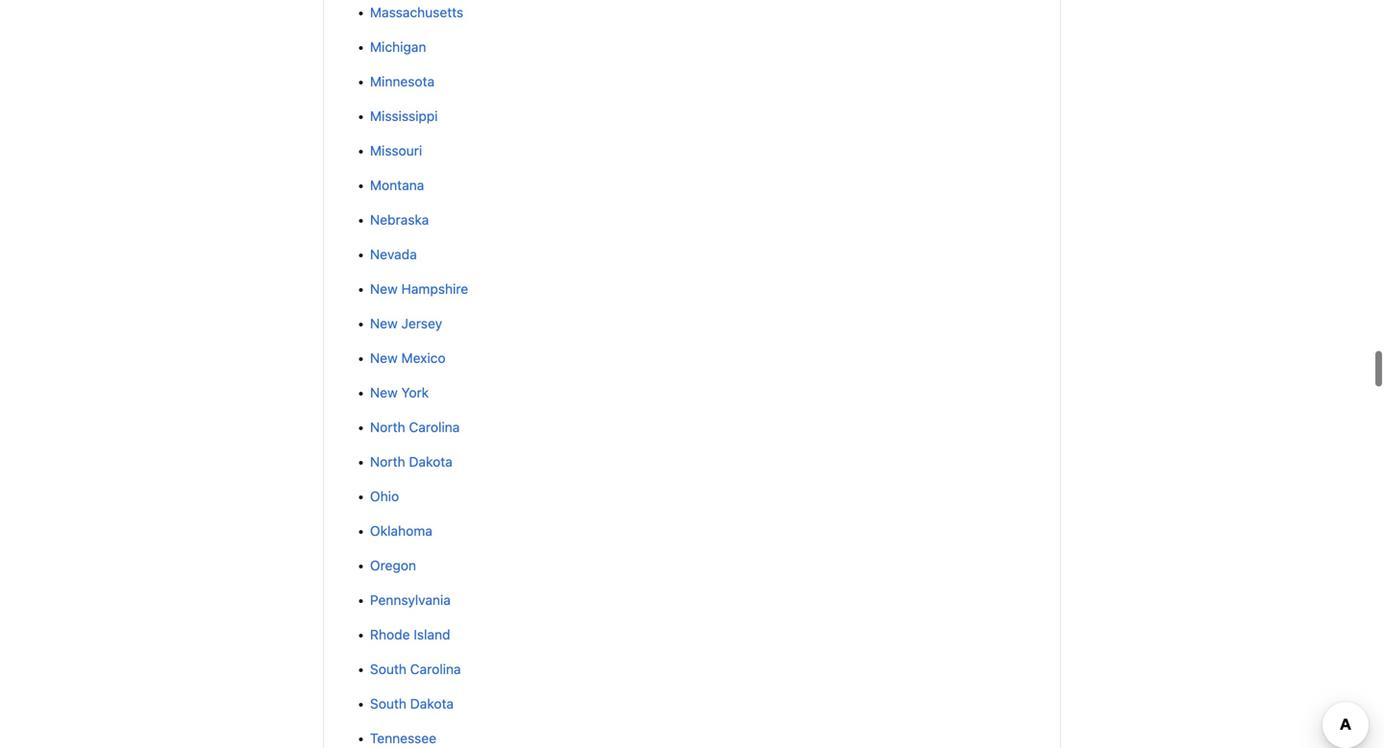 Task type: describe. For each thing, give the bounding box(es) containing it.
south for south carolina
[[370, 662, 407, 678]]

pennsylvania link
[[370, 593, 451, 609]]

south for south dakota
[[370, 697, 407, 713]]

ohio link
[[370, 489, 399, 505]]

new for new jersey
[[370, 316, 398, 332]]

minnesota link
[[370, 74, 435, 90]]

montana link
[[370, 178, 424, 193]]

missouri
[[370, 143, 422, 159]]

new hampshire link
[[370, 281, 468, 297]]

minnesota
[[370, 74, 435, 90]]

north dakota
[[370, 454, 453, 470]]

north for north carolina
[[370, 420, 405, 436]]

new york
[[370, 385, 429, 401]]

north for north dakota
[[370, 454, 405, 470]]

new for new mexico
[[370, 351, 398, 366]]

tennessee link
[[370, 731, 436, 747]]

carolina for north carolina
[[409, 420, 460, 436]]

ohio
[[370, 489, 399, 505]]

mississippi link
[[370, 108, 438, 124]]

missouri link
[[370, 143, 422, 159]]

dakota for south dakota
[[410, 697, 454, 713]]

massachusetts
[[370, 4, 464, 20]]

new mexico
[[370, 351, 446, 366]]

mexico
[[401, 351, 446, 366]]

nevada link
[[370, 247, 417, 263]]

oklahoma link
[[370, 524, 433, 539]]

south carolina
[[370, 662, 461, 678]]

oklahoma
[[370, 524, 433, 539]]

jersey
[[401, 316, 442, 332]]

north carolina
[[370, 420, 460, 436]]

nevada
[[370, 247, 417, 263]]

pennsylvania
[[370, 593, 451, 609]]

new jersey
[[370, 316, 442, 332]]

nebraska
[[370, 212, 429, 228]]

michigan
[[370, 39, 426, 55]]

new york link
[[370, 385, 429, 401]]

south carolina link
[[370, 662, 461, 678]]

new jersey link
[[370, 316, 442, 332]]

north dakota link
[[370, 454, 453, 470]]

new mexico link
[[370, 351, 446, 366]]



Task type: vqa. For each thing, say whether or not it's contained in the screenshot.
New Jersey
yes



Task type: locate. For each thing, give the bounding box(es) containing it.
0 vertical spatial carolina
[[409, 420, 460, 436]]

rhode island
[[370, 627, 450, 643]]

island
[[414, 627, 450, 643]]

carolina down island
[[410, 662, 461, 678]]

michigan link
[[370, 39, 426, 55]]

4 new from the top
[[370, 385, 398, 401]]

1 vertical spatial dakota
[[410, 697, 454, 713]]

1 south from the top
[[370, 662, 407, 678]]

new for new hampshire
[[370, 281, 398, 297]]

1 north from the top
[[370, 420, 405, 436]]

carolina for south carolina
[[410, 662, 461, 678]]

1 vertical spatial south
[[370, 697, 407, 713]]

massachusetts link
[[370, 4, 464, 20]]

1 vertical spatial north
[[370, 454, 405, 470]]

north
[[370, 420, 405, 436], [370, 454, 405, 470]]

new
[[370, 281, 398, 297], [370, 316, 398, 332], [370, 351, 398, 366], [370, 385, 398, 401]]

0 vertical spatial north
[[370, 420, 405, 436]]

north down new york link
[[370, 420, 405, 436]]

north up ohio
[[370, 454, 405, 470]]

tennessee
[[370, 731, 436, 747]]

1 vertical spatial carolina
[[410, 662, 461, 678]]

new up new york on the left of page
[[370, 351, 398, 366]]

south
[[370, 662, 407, 678], [370, 697, 407, 713]]

south dakota link
[[370, 697, 454, 713]]

mississippi
[[370, 108, 438, 124]]

dakota for north dakota
[[409, 454, 453, 470]]

rhode island link
[[370, 627, 450, 643]]

carolina
[[409, 420, 460, 436], [410, 662, 461, 678]]

new down nevada link at the top of the page
[[370, 281, 398, 297]]

3 new from the top
[[370, 351, 398, 366]]

dakota
[[409, 454, 453, 470], [410, 697, 454, 713]]

new left the jersey in the top left of the page
[[370, 316, 398, 332]]

south down rhode
[[370, 662, 407, 678]]

nebraska link
[[370, 212, 429, 228]]

oregon link
[[370, 558, 416, 574]]

2 south from the top
[[370, 697, 407, 713]]

south dakota
[[370, 697, 454, 713]]

new for new york
[[370, 385, 398, 401]]

dakota down south carolina
[[410, 697, 454, 713]]

carolina down york
[[409, 420, 460, 436]]

dakota down north carolina link
[[409, 454, 453, 470]]

2 new from the top
[[370, 316, 398, 332]]

south up the tennessee link
[[370, 697, 407, 713]]

1 new from the top
[[370, 281, 398, 297]]

0 vertical spatial south
[[370, 662, 407, 678]]

north carolina link
[[370, 420, 460, 436]]

oregon
[[370, 558, 416, 574]]

0 vertical spatial dakota
[[409, 454, 453, 470]]

new left york
[[370, 385, 398, 401]]

hampshire
[[401, 281, 468, 297]]

new hampshire
[[370, 281, 468, 297]]

2 north from the top
[[370, 454, 405, 470]]

rhode
[[370, 627, 410, 643]]

york
[[401, 385, 429, 401]]

montana
[[370, 178, 424, 193]]



